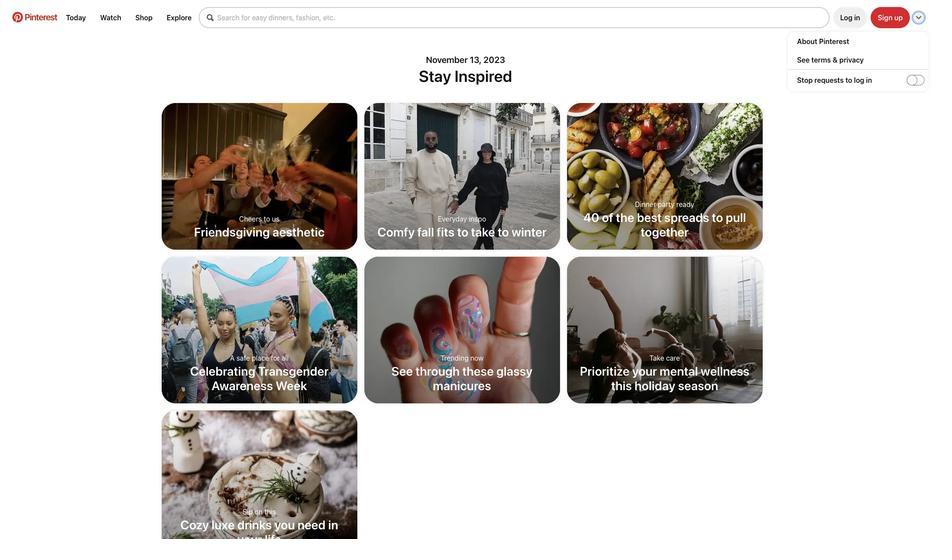 Task type: vqa. For each thing, say whether or not it's contained in the screenshot.
November
yes



Task type: locate. For each thing, give the bounding box(es) containing it.
your left life on the left of the page
[[237, 533, 262, 540]]

glassy
[[497, 364, 533, 379]]

spreads
[[665, 210, 710, 225]]

now
[[471, 354, 484, 362]]

1 horizontal spatial in
[[855, 14, 861, 22]]

in right log
[[855, 14, 861, 22]]

shop
[[135, 14, 153, 22]]

1 vertical spatial your
[[237, 533, 262, 540]]

in inside button
[[855, 14, 861, 22]]

pinterest button
[[7, 12, 62, 24]]

0 horizontal spatial in
[[328, 518, 338, 533]]

pinterest up the &
[[819, 37, 850, 45]]

your
[[632, 364, 657, 379], [237, 533, 262, 540]]

sip on this cozy luxe drinks you need in your life
[[180, 508, 338, 540]]

1 vertical spatial this
[[265, 508, 276, 516]]

1 horizontal spatial this
[[611, 379, 632, 393]]

your down take
[[632, 364, 657, 379]]

40
[[584, 210, 600, 225]]

this
[[611, 379, 632, 393], [265, 508, 276, 516]]

stop requests to log in
[[797, 76, 872, 84]]

this left holiday
[[611, 379, 632, 393]]

on
[[255, 508, 263, 516]]

see left through
[[392, 364, 413, 379]]

everyday
[[438, 215, 467, 223]]

see left terms
[[797, 56, 810, 64]]

0 vertical spatial your
[[632, 364, 657, 379]]

friendsgiving
[[194, 225, 270, 239]]

pinterest image
[[12, 12, 23, 22]]

this right the on
[[265, 508, 276, 516]]

1 horizontal spatial your
[[632, 364, 657, 379]]

0 vertical spatial see
[[797, 56, 810, 64]]

fall
[[418, 225, 434, 239]]

1 vertical spatial see
[[392, 364, 413, 379]]

1 horizontal spatial see
[[797, 56, 810, 64]]

to left us
[[264, 215, 270, 223]]

0 vertical spatial this
[[611, 379, 632, 393]]

cheers
[[239, 215, 262, 223]]

place
[[252, 354, 269, 362]]

0 horizontal spatial your
[[237, 533, 262, 540]]

about pinterest
[[797, 37, 850, 45]]

stop
[[797, 76, 813, 84]]

requests
[[815, 76, 844, 84]]

0 vertical spatial pinterest
[[25, 12, 57, 22]]

winter
[[512, 225, 547, 239]]

to left log at right top
[[846, 76, 853, 84]]

pinterest inside button
[[25, 12, 57, 22]]

life
[[265, 533, 281, 540]]

0 horizontal spatial pinterest
[[25, 12, 57, 22]]

your inside take care prioritize your mental wellness this holiday season
[[632, 364, 657, 379]]

celebrating
[[190, 364, 256, 379]]

2 vertical spatial in
[[328, 518, 338, 533]]

search image
[[207, 14, 214, 21]]

&
[[833, 56, 838, 64]]

comfy
[[378, 225, 415, 239]]

0 horizontal spatial this
[[265, 508, 276, 516]]

pinterest right pinterest image
[[25, 12, 57, 22]]

1 horizontal spatial pinterest
[[819, 37, 850, 45]]

dinner party ready 40 of the best spreads to pull together
[[584, 201, 746, 239]]

luxe
[[212, 518, 235, 533]]

in right log at right top
[[866, 76, 872, 84]]

1 vertical spatial in
[[866, 76, 872, 84]]

november 13, 2023 stay inspired
[[419, 55, 512, 86]]

to left 'pull'
[[712, 210, 723, 225]]

pinterest
[[25, 12, 57, 22], [819, 37, 850, 45]]

see inside the trending now see through these glassy manicures
[[392, 364, 413, 379]]

everyday inspo comfy fall fits to take to winter
[[378, 215, 547, 239]]

trending now see through these glassy manicures
[[392, 354, 533, 393]]

you
[[275, 518, 295, 533]]

see terms & privacy link
[[797, 56, 928, 64]]

to
[[846, 76, 853, 84], [712, 210, 723, 225], [264, 215, 270, 223], [457, 225, 469, 239], [498, 225, 509, 239]]

in
[[855, 14, 861, 22], [866, 76, 872, 84], [328, 518, 338, 533]]

see
[[797, 56, 810, 64], [392, 364, 413, 379]]

best
[[637, 210, 662, 225]]

cheers to us friendsgiving aesthetic
[[194, 215, 325, 239]]

see terms & privacy
[[797, 56, 864, 64]]

in right need
[[328, 518, 338, 533]]

watch link
[[97, 10, 125, 25]]

log
[[854, 76, 865, 84]]

sign
[[878, 14, 893, 22]]

ready
[[677, 201, 695, 209]]

2 horizontal spatial in
[[866, 76, 872, 84]]

to inside dinner party ready 40 of the best spreads to pull together
[[712, 210, 723, 225]]

0 horizontal spatial see
[[392, 364, 413, 379]]

0 vertical spatial in
[[855, 14, 861, 22]]

sign up
[[878, 14, 903, 22]]

this inside take care prioritize your mental wellness this holiday season
[[611, 379, 632, 393]]

stay
[[419, 67, 451, 86]]

us
[[272, 215, 280, 223]]

a safe place for all celebrating transgender awareness week
[[190, 354, 329, 393]]

dinner
[[635, 201, 656, 209]]

privacy
[[840, 56, 864, 64]]

this inside sip on this cozy luxe drinks you need in your life
[[265, 508, 276, 516]]



Task type: describe. For each thing, give the bounding box(es) containing it.
up
[[895, 14, 903, 22]]

need
[[298, 518, 326, 533]]

13,
[[470, 55, 482, 65]]

week
[[276, 379, 307, 393]]

to down everyday at the top of the page
[[457, 225, 469, 239]]

prioritize
[[580, 364, 630, 379]]

inspo
[[469, 215, 486, 223]]

log
[[841, 14, 853, 22]]

sign up button
[[871, 7, 910, 28]]

the
[[616, 210, 635, 225]]

to inside cheers to us friendsgiving aesthetic
[[264, 215, 270, 223]]

mental
[[660, 364, 698, 379]]

pinterest link
[[7, 12, 62, 22]]

take care prioritize your mental wellness this holiday season
[[580, 354, 750, 393]]

fits
[[437, 225, 455, 239]]

drinks
[[237, 518, 272, 533]]

explore
[[167, 14, 192, 22]]

all
[[282, 354, 289, 362]]

care
[[666, 354, 680, 362]]

today
[[66, 14, 86, 22]]

2023
[[484, 55, 505, 65]]

a
[[230, 354, 235, 362]]

sip
[[243, 508, 253, 516]]

safe
[[237, 354, 250, 362]]

in inside sip on this cozy luxe drinks you need in your life
[[328, 518, 338, 533]]

log in button
[[834, 7, 868, 28]]

watch
[[100, 14, 121, 22]]

1 vertical spatial pinterest
[[819, 37, 850, 45]]

about pinterest link
[[797, 37, 928, 45]]

wellness
[[701, 364, 750, 379]]

take
[[471, 225, 495, 239]]

explore link
[[163, 10, 195, 25]]

your inside sip on this cozy luxe drinks you need in your life
[[237, 533, 262, 540]]

take
[[650, 354, 665, 362]]

log in
[[841, 14, 861, 22]]

cozy
[[180, 518, 209, 533]]

of
[[602, 210, 614, 225]]

holiday
[[635, 379, 676, 393]]

shop link
[[132, 10, 156, 25]]

today link
[[62, 10, 90, 25]]

inspired
[[455, 67, 512, 86]]

terms
[[812, 56, 831, 64]]

november
[[426, 55, 468, 65]]

pull
[[726, 210, 746, 225]]

through
[[416, 364, 460, 379]]

manicures
[[433, 379, 491, 393]]

together
[[641, 225, 689, 239]]

to right take
[[498, 225, 509, 239]]

these
[[463, 364, 494, 379]]

season
[[678, 379, 719, 393]]

trending
[[441, 354, 469, 362]]

transgender
[[258, 364, 329, 379]]

party
[[658, 201, 675, 209]]

aesthetic
[[273, 225, 325, 239]]

for
[[271, 354, 280, 362]]

Search text field
[[217, 14, 829, 22]]

awareness
[[212, 379, 273, 393]]

about
[[797, 37, 818, 45]]



